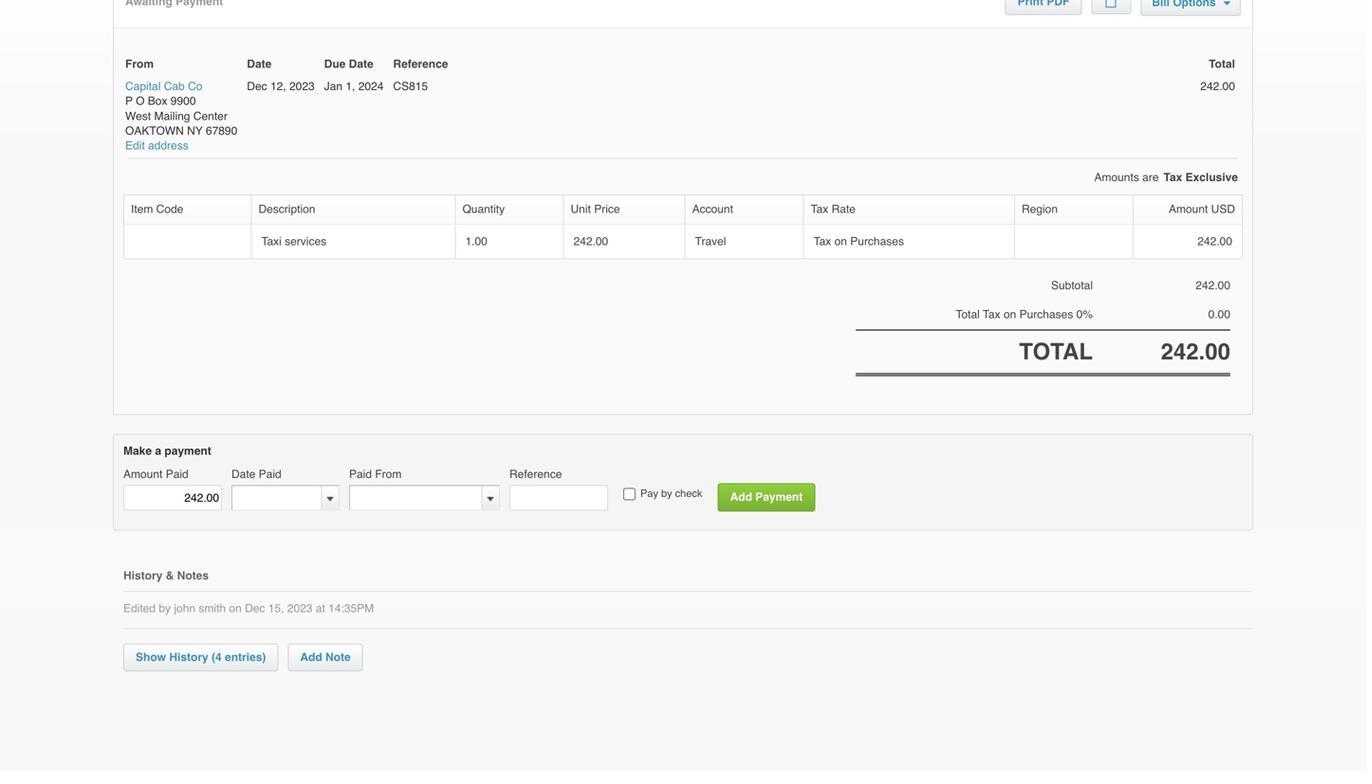 Task type: describe. For each thing, give the bounding box(es) containing it.
code
[[156, 203, 183, 216]]

taxi
[[261, 235, 282, 248]]

co
[[188, 80, 202, 93]]

box
[[148, 95, 167, 108]]

item
[[131, 203, 153, 216]]

242.00 down unit price
[[574, 235, 608, 248]]

edit address link
[[125, 139, 189, 153]]

add note link
[[288, 644, 363, 672]]

0 vertical spatial purchases
[[850, 235, 904, 248]]

1.00
[[465, 235, 488, 248]]

amount for amount usd
[[1169, 203, 1208, 216]]

history & notes
[[123, 569, 209, 582]]

amounts
[[1094, 171, 1139, 184]]

description
[[259, 203, 315, 216]]

at
[[316, 602, 325, 615]]

amount usd
[[1169, 203, 1235, 216]]

amount paid
[[123, 468, 189, 481]]

check
[[675, 488, 703, 500]]

pay by check
[[640, 488, 703, 500]]

make
[[123, 445, 152, 458]]

o
[[136, 95, 145, 108]]

unit price
[[571, 203, 620, 216]]

0 vertical spatial history
[[123, 569, 163, 582]]

payment
[[756, 491, 803, 504]]

1 horizontal spatial reference
[[510, 468, 562, 481]]

paid from
[[349, 468, 402, 481]]

edited
[[123, 602, 156, 615]]

subtotal
[[1051, 279, 1093, 292]]

address
[[148, 139, 189, 152]]

242.00 up the 0.00
[[1196, 279, 1231, 292]]

from inside from capital cab co p o box 9900 west mailing center oaktown ny 67890 edit address
[[125, 57, 154, 71]]

quantity
[[463, 203, 505, 216]]

1 vertical spatial on
[[1004, 308, 1017, 321]]

center
[[193, 109, 228, 123]]

Amount Paid text field
[[123, 485, 222, 511]]

by for edited
[[159, 602, 171, 615]]

Pay by check checkbox
[[623, 488, 636, 501]]

history inside "link"
[[169, 651, 208, 664]]

Date Paid text field
[[232, 486, 322, 510]]

mailing
[[154, 109, 190, 123]]

2024
[[358, 80, 384, 93]]

amounts are tax exclusive
[[1094, 171, 1238, 184]]

tax on purchases
[[814, 235, 904, 248]]

notes
[[177, 569, 209, 582]]

oaktown
[[125, 124, 184, 137]]

item code
[[131, 203, 183, 216]]

(4
[[212, 651, 222, 664]]

paid for date paid
[[259, 468, 282, 481]]

date for date paid
[[232, 468, 256, 481]]

add for add payment
[[730, 491, 752, 504]]

date paid
[[232, 468, 282, 481]]

1,
[[346, 80, 355, 93]]

0%
[[1077, 308, 1093, 321]]

Reference text field
[[510, 485, 608, 511]]

total
[[1019, 339, 1093, 365]]

due
[[324, 57, 346, 71]]

paid for amount paid
[[166, 468, 189, 481]]

amount for amount paid
[[123, 468, 163, 481]]

are
[[1143, 171, 1159, 184]]

242.00 up exclusive
[[1201, 80, 1235, 93]]



Task type: locate. For each thing, give the bounding box(es) containing it.
amount left usd
[[1169, 203, 1208, 216]]

reference up cs815
[[393, 57, 448, 71]]

date up 2024
[[349, 57, 374, 71]]

add for add note
[[300, 651, 322, 664]]

0 vertical spatial add
[[730, 491, 752, 504]]

3 paid from the left
[[349, 468, 372, 481]]

1 vertical spatial amount
[[123, 468, 163, 481]]

by
[[661, 488, 672, 500], [159, 602, 171, 615]]

14:35pm
[[328, 602, 374, 615]]

9900
[[171, 95, 196, 108]]

edited by john smith on dec 15, 2023 at 14:35pm
[[123, 602, 374, 615]]

1 vertical spatial from
[[375, 468, 402, 481]]

total inside "total 242.00"
[[1209, 57, 1235, 71]]

0 vertical spatial dec
[[247, 80, 267, 93]]

paid
[[166, 468, 189, 481], [259, 468, 282, 481], [349, 468, 372, 481]]

region
[[1022, 203, 1058, 216]]

total 242.00
[[1201, 57, 1235, 93]]

price
[[594, 203, 620, 216]]

1 horizontal spatial on
[[835, 235, 847, 248]]

dec inside date dec 12, 2023 due date jan 1, 2024 reference cs815
[[247, 80, 267, 93]]

1 vertical spatial dec
[[245, 602, 265, 615]]

1 horizontal spatial amount
[[1169, 203, 1208, 216]]

date
[[247, 57, 272, 71], [349, 57, 374, 71], [232, 468, 256, 481]]

dec left 12,
[[247, 80, 267, 93]]

history left &
[[123, 569, 163, 582]]

2 horizontal spatial paid
[[349, 468, 372, 481]]

242.00 down the 0.00
[[1161, 339, 1231, 365]]

on right smith
[[229, 602, 242, 615]]

by for pay
[[661, 488, 672, 500]]

0 vertical spatial from
[[125, 57, 154, 71]]

1 vertical spatial total
[[956, 308, 980, 321]]

0 horizontal spatial purchases
[[850, 235, 904, 248]]

services
[[285, 235, 327, 248]]

15,
[[268, 602, 284, 615]]

john
[[174, 602, 196, 615]]

history
[[123, 569, 163, 582], [169, 651, 208, 664]]

cs815
[[393, 80, 428, 93]]

cab
[[164, 80, 185, 93]]

total tax on purchases 0%
[[956, 308, 1093, 321]]

add note
[[300, 651, 351, 664]]

unit
[[571, 203, 591, 216]]

date dec 12, 2023 due date jan 1, 2024 reference cs815
[[247, 57, 448, 93]]

dec left 15,
[[245, 602, 265, 615]]

on left 0%
[[1004, 308, 1017, 321]]

entries)
[[225, 651, 266, 664]]

1 horizontal spatial paid
[[259, 468, 282, 481]]

tax down tax rate at top right
[[814, 235, 831, 248]]

12,
[[270, 80, 286, 93]]

1 vertical spatial 2023
[[287, 602, 313, 615]]

purchases down "rate"
[[850, 235, 904, 248]]

date for date dec 12, 2023 due date jan 1, 2024 reference cs815
[[247, 57, 272, 71]]

1 paid from the left
[[166, 468, 189, 481]]

payment
[[164, 445, 211, 458]]

purchases
[[850, 235, 904, 248], [1020, 308, 1073, 321]]

show history (4 entries)
[[136, 651, 266, 664]]

pay
[[640, 488, 658, 500]]

1 vertical spatial reference
[[510, 468, 562, 481]]

add
[[730, 491, 752, 504], [300, 651, 322, 664]]

1 horizontal spatial purchases
[[1020, 308, 1073, 321]]

on down "rate"
[[835, 235, 847, 248]]

from
[[125, 57, 154, 71], [375, 468, 402, 481]]

reference up reference text box
[[510, 468, 562, 481]]

capital cab co link
[[125, 79, 202, 94]]

0 horizontal spatial by
[[159, 602, 171, 615]]

note
[[325, 651, 351, 664]]

capital
[[125, 80, 161, 93]]

jan
[[324, 80, 343, 93]]

tax left "rate"
[[811, 203, 829, 216]]

0 vertical spatial 2023
[[289, 80, 315, 93]]

1 horizontal spatial by
[[661, 488, 672, 500]]

amount down make
[[123, 468, 163, 481]]

edit
[[125, 139, 145, 152]]

1 horizontal spatial total
[[1209, 57, 1235, 71]]

add left payment
[[730, 491, 752, 504]]

add inside 'link'
[[730, 491, 752, 504]]

&
[[166, 569, 174, 582]]

0 vertical spatial on
[[835, 235, 847, 248]]

on
[[835, 235, 847, 248], [1004, 308, 1017, 321], [229, 602, 242, 615]]

tax right are
[[1164, 171, 1183, 184]]

67890
[[206, 124, 237, 137]]

total for total 242.00
[[1209, 57, 1235, 71]]

0 vertical spatial amount
[[1169, 203, 1208, 216]]

a
[[155, 445, 161, 458]]

add payment link
[[718, 484, 815, 512]]

0 horizontal spatial paid
[[166, 468, 189, 481]]

account
[[692, 203, 733, 216]]

from capital cab co p o box 9900 west mailing center oaktown ny 67890 edit address
[[125, 57, 237, 152]]

by right pay
[[661, 488, 672, 500]]

1 vertical spatial by
[[159, 602, 171, 615]]

total
[[1209, 57, 1235, 71], [956, 308, 980, 321]]

smith
[[199, 602, 226, 615]]

0 horizontal spatial from
[[125, 57, 154, 71]]

1 horizontal spatial add
[[730, 491, 752, 504]]

1 vertical spatial purchases
[[1020, 308, 1073, 321]]

242.00
[[1201, 80, 1235, 93], [574, 235, 608, 248], [1198, 235, 1233, 248], [1196, 279, 1231, 292], [1161, 339, 1231, 365]]

0 horizontal spatial history
[[123, 569, 163, 582]]

2023 left at
[[287, 602, 313, 615]]

0 horizontal spatial add
[[300, 651, 322, 664]]

date up 'date paid' text field
[[232, 468, 256, 481]]

travel
[[695, 235, 726, 248]]

2023
[[289, 80, 315, 93], [287, 602, 313, 615]]

0 vertical spatial total
[[1209, 57, 1235, 71]]

usd
[[1211, 203, 1235, 216]]

total for total tax on purchases 0%
[[956, 308, 980, 321]]

add payment
[[730, 491, 803, 504]]

show
[[136, 651, 166, 664]]

taxi services
[[261, 235, 327, 248]]

purchases left 0%
[[1020, 308, 1073, 321]]

242.00 down usd
[[1198, 235, 1233, 248]]

by left the "john"
[[159, 602, 171, 615]]

dec
[[247, 80, 267, 93], [245, 602, 265, 615]]

0 vertical spatial by
[[661, 488, 672, 500]]

2023 right 12,
[[289, 80, 315, 93]]

west
[[125, 109, 151, 123]]

tax rate
[[811, 203, 856, 216]]

make a payment
[[123, 445, 211, 458]]

0 horizontal spatial on
[[229, 602, 242, 615]]

2023 inside date dec 12, 2023 due date jan 1, 2024 reference cs815
[[289, 80, 315, 93]]

0.00
[[1209, 308, 1231, 321]]

exclusive
[[1186, 171, 1238, 184]]

2 vertical spatial on
[[229, 602, 242, 615]]

date up 12,
[[247, 57, 272, 71]]

None text field
[[350, 486, 482, 510]]

rate
[[832, 203, 856, 216]]

2 paid from the left
[[259, 468, 282, 481]]

show history (4 entries) link
[[123, 644, 278, 672]]

ny
[[187, 124, 203, 137]]

tax left 0%
[[983, 308, 1001, 321]]

1 vertical spatial history
[[169, 651, 208, 664]]

p
[[125, 95, 133, 108]]

tax
[[1164, 171, 1183, 184], [811, 203, 829, 216], [814, 235, 831, 248], [983, 308, 1001, 321]]

reference inside date dec 12, 2023 due date jan 1, 2024 reference cs815
[[393, 57, 448, 71]]

amount
[[1169, 203, 1208, 216], [123, 468, 163, 481]]

1 horizontal spatial from
[[375, 468, 402, 481]]

0 horizontal spatial amount
[[123, 468, 163, 481]]

add left note
[[300, 651, 322, 664]]

0 horizontal spatial total
[[956, 308, 980, 321]]

0 vertical spatial reference
[[393, 57, 448, 71]]

0 horizontal spatial reference
[[393, 57, 448, 71]]

1 vertical spatial add
[[300, 651, 322, 664]]

reference
[[393, 57, 448, 71], [510, 468, 562, 481]]

1 horizontal spatial history
[[169, 651, 208, 664]]

2 horizontal spatial on
[[1004, 308, 1017, 321]]

history left (4
[[169, 651, 208, 664]]



Task type: vqa. For each thing, say whether or not it's contained in the screenshot.
History & Notes
yes



